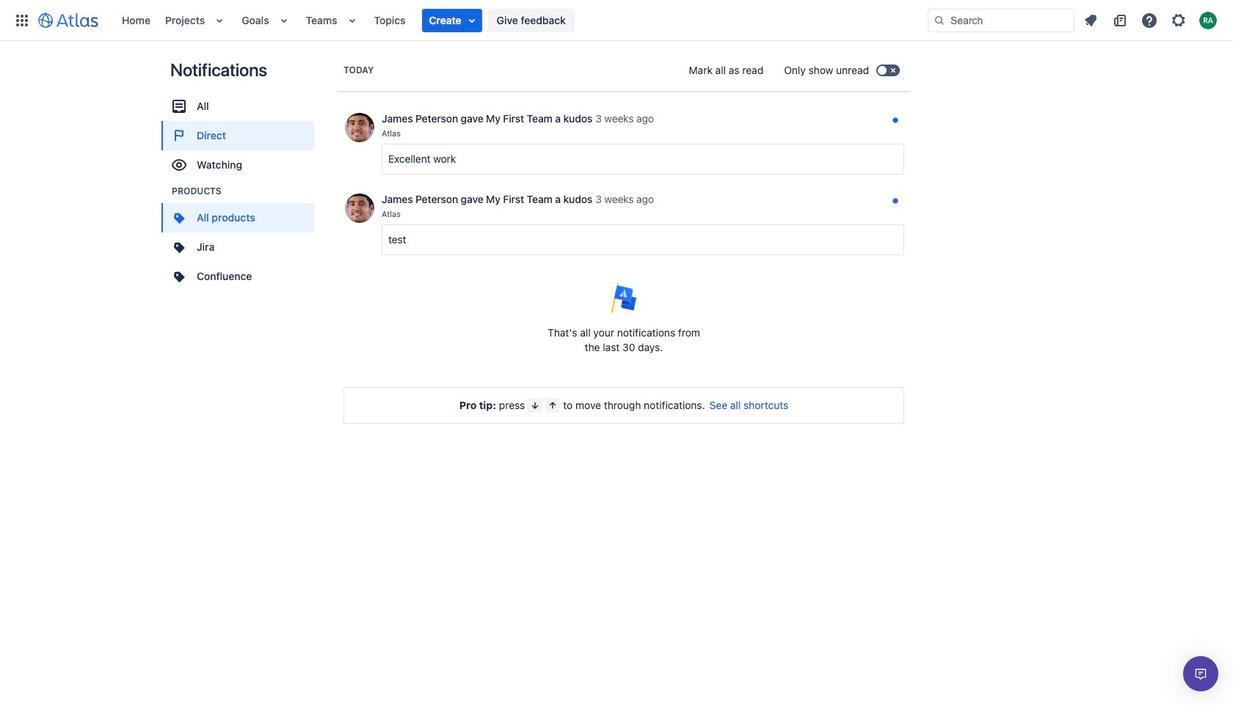 Task type: describe. For each thing, give the bounding box(es) containing it.
search image
[[934, 14, 946, 26]]

direct image
[[170, 127, 188, 145]]

arrow down image
[[530, 400, 541, 412]]

watching image
[[170, 156, 188, 174]]

Search field
[[928, 8, 1075, 32]]

account image
[[1200, 11, 1217, 29]]

settings image
[[1170, 11, 1188, 29]]

product image
[[170, 209, 188, 227]]

top element
[[9, 0, 928, 41]]

list item inside "list"
[[422, 8, 482, 32]]

1 product image from the top
[[170, 239, 188, 256]]



Task type: locate. For each thing, give the bounding box(es) containing it.
product image
[[170, 239, 188, 256], [170, 268, 188, 286]]

0 vertical spatial product image
[[170, 239, 188, 256]]

list
[[115, 0, 928, 41], [1078, 8, 1225, 32]]

1 horizontal spatial list
[[1078, 8, 1225, 32]]

any image
[[170, 98, 188, 115]]

None search field
[[928, 8, 1075, 32]]

switch to... image
[[13, 11, 31, 29]]

0 horizontal spatial list
[[115, 0, 928, 41]]

list item
[[422, 8, 482, 32]]

help image
[[1141, 11, 1158, 29]]

arrow up image
[[547, 400, 559, 412]]

notifications image
[[1082, 11, 1100, 29]]

2 product image from the top
[[170, 268, 188, 286]]

1 vertical spatial product image
[[170, 268, 188, 286]]

banner
[[0, 0, 1233, 41]]



Task type: vqa. For each thing, say whether or not it's contained in the screenshot.
top Product icon
yes



